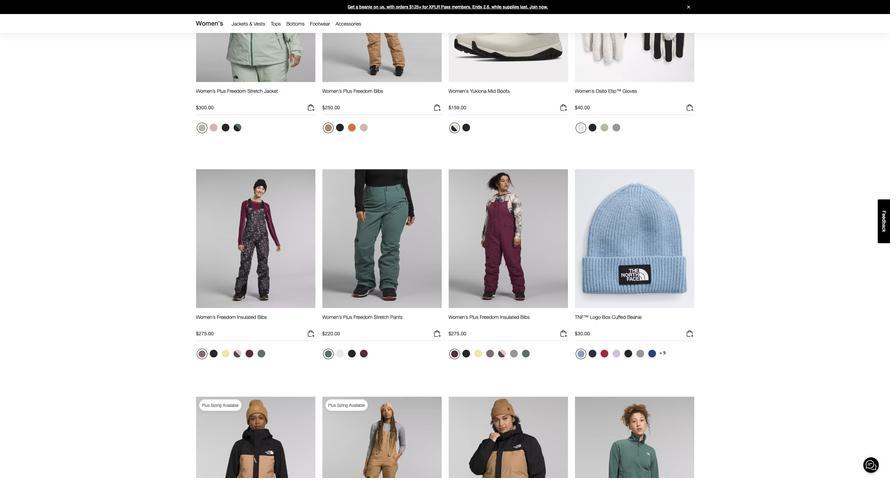 Task type: locate. For each thing, give the bounding box(es) containing it.
0 horizontal spatial tnf medium grey heather image
[[510, 350, 518, 358]]

gardenia white image right dark sage icon
[[336, 350, 344, 358]]

mid
[[488, 88, 496, 94]]

tnf black radio right gardenia white radio
[[346, 348, 357, 360]]

0 horizontal spatial plus sizing available
[[202, 403, 239, 408]]

Dark Sage radio
[[256, 348, 267, 360], [520, 348, 531, 360]]

bibs
[[374, 88, 383, 94], [257, 314, 267, 320], [520, 314, 530, 320]]

0 horizontal spatial tnf black radio
[[208, 348, 219, 360]]

tnf black image left dark sage/tnf black icon
[[222, 124, 229, 132]]

2 pink moss faded dye camo print image from the left
[[498, 350, 506, 358]]

fawn grey snake charmer print image for right fawn grey snake charmer print option
[[486, 350, 494, 358]]

f
[[881, 211, 887, 214]]

$choose color$ option group for women's plus freedom bibs
[[322, 122, 370, 136]]

1 available from the left
[[223, 403, 239, 408]]

boysenberry image inside option
[[451, 351, 458, 358]]

0 horizontal spatial sizing
[[211, 403, 222, 408]]

1 horizontal spatial $275.00
[[449, 331, 466, 337]]

boysenberry radio right sun sprite icon
[[244, 348, 255, 360]]

0 horizontal spatial boysenberry radio
[[244, 348, 255, 360]]

plus inside button
[[469, 314, 478, 320]]

e up b
[[881, 216, 887, 219]]

fawn grey snake charmer print radio left sun sprite icon
[[197, 349, 207, 360]]

box
[[602, 314, 610, 320]]

boysenberry image
[[245, 350, 253, 358], [360, 350, 367, 358], [451, 351, 458, 358]]

tops button
[[268, 19, 284, 28]]

tnf black image for $40.00
[[588, 124, 596, 132]]

pink moss faded dye camo print radio right sun sprite icon
[[232, 348, 243, 360]]

a up k
[[881, 225, 887, 227]]

fawn grey snake charmer print radio right sun sprite image
[[484, 348, 496, 360]]

2 insulated from the left
[[500, 314, 519, 320]]

dark sage image
[[257, 350, 265, 358], [522, 350, 530, 358]]

0 horizontal spatial available
[[223, 403, 239, 408]]

boysenberry radio right gardenia white radio
[[358, 348, 369, 360]]

2 sizing from the left
[[337, 403, 348, 408]]

mandarin image
[[348, 124, 356, 132]]

sizing for women's freedom insulated jacket image
[[211, 403, 222, 408]]

1 horizontal spatial tnf black image
[[588, 124, 596, 132]]

c
[[881, 227, 887, 230]]

+ 9
[[659, 351, 666, 356]]

members.
[[452, 5, 471, 9]]

Steel Blue radio
[[576, 349, 586, 360]]

available
[[223, 403, 239, 408], [349, 403, 365, 408]]

0 horizontal spatial dark sage radio
[[256, 348, 267, 360]]

2 horizontal spatial bibs
[[520, 314, 530, 320]]

osito
[[596, 88, 607, 94]]

gloves
[[623, 88, 637, 94]]

2 tnf medium grey heather image from the left
[[636, 350, 644, 358]]

1 horizontal spatial boysenberry radio
[[358, 348, 369, 360]]

2 pink moss image from the left
[[360, 124, 367, 132]]

insulated inside women's plus freedom insulated bibs button
[[500, 314, 519, 320]]

1 horizontal spatial pink moss image
[[360, 124, 367, 132]]

e
[[881, 214, 887, 216], [881, 216, 887, 219]]

women's inside women's freedom insulated bibs button
[[196, 314, 215, 320]]

tnf medium grey heather image inside option
[[636, 350, 644, 358]]

a
[[356, 5, 358, 9], [881, 225, 887, 227]]

fawn grey snake charmer print image
[[486, 350, 494, 358], [198, 351, 205, 358]]

women's for women's freedom insulated bibs
[[196, 314, 215, 320]]

tnf medium grey heather image inside radio
[[510, 350, 518, 358]]

pink moss image for pink moss option
[[210, 124, 217, 132]]

2 horizontal spatial tnf black radio
[[346, 348, 357, 360]]

0 horizontal spatial tnf black image
[[462, 350, 470, 358]]

accessories
[[336, 21, 361, 27]]

0 horizontal spatial dark sage image
[[257, 350, 265, 358]]

gardenia white image
[[577, 124, 584, 132], [336, 350, 344, 358]]

Lavender Fog radio
[[611, 348, 622, 360]]

tnf black radio right gardenia white option on the top right
[[587, 122, 598, 133]]

2 $275.00 button from the left
[[449, 330, 568, 341]]

orders
[[396, 5, 408, 9]]

0 horizontal spatial a
[[356, 5, 358, 9]]

2 available from the left
[[349, 403, 365, 408]]

vests
[[254, 21, 265, 27]]

$275.00 for women's freedom insulated bibs
[[196, 331, 214, 337]]

Pink Moss Faded Dye Camo Print radio
[[232, 348, 243, 360], [496, 348, 507, 360]]

get
[[348, 5, 355, 9]]

1 horizontal spatial sizing
[[337, 403, 348, 408]]

1 plus sizing available from the left
[[202, 403, 239, 408]]

tnf red image
[[600, 350, 608, 358]]

fawn grey snake charmer print image left sun sprite icon
[[198, 351, 205, 358]]

boysenberry image right gardenia white radio
[[360, 350, 367, 358]]

d
[[881, 219, 887, 222]]

tnf black radio right boysenberry option
[[460, 348, 472, 360]]

bibs for women's freedom insulated bibs
[[257, 314, 267, 320]]

women's inside women's plus freedom bibs button
[[322, 88, 342, 94]]

$275.00 button up tnf medium grey heather radio
[[449, 330, 568, 341]]

0 horizontal spatial pink moss faded dye camo print image
[[233, 350, 241, 358]]

tnf black/tnf black image
[[462, 124, 470, 132]]

0 horizontal spatial $275.00
[[196, 331, 214, 337]]

1 sun sprite radio from the left
[[220, 348, 231, 360]]

footwear button
[[307, 19, 333, 28]]

$choose color$ option group for women's plus freedom insulated bibs
[[449, 348, 532, 362]]

stretch for jacket
[[247, 88, 263, 94]]

tnf medium grey heather image
[[510, 350, 518, 358], [636, 350, 644, 358]]

f e e d b a c k button
[[878, 200, 890, 243]]

1 horizontal spatial sun sprite radio
[[472, 348, 484, 360]]

pink moss image
[[210, 124, 217, 132], [360, 124, 367, 132]]

women's up $159.00
[[449, 88, 469, 94]]

stretch
[[247, 88, 263, 94], [374, 314, 389, 320]]

pink moss faded dye camo print image right sun sprite icon
[[233, 350, 241, 358]]

$275.00 button
[[196, 330, 315, 341], [449, 330, 568, 341]]

women's inside women's plus freedom stretch pants button
[[322, 314, 342, 320]]

Mandarin radio
[[346, 122, 357, 133]]

0 horizontal spatial $275.00 button
[[196, 330, 315, 341]]

with
[[386, 5, 395, 9]]

1 horizontal spatial bibs
[[374, 88, 383, 94]]

$275.00 button down women's freedom insulated bibs button at bottom left
[[196, 330, 315, 341]]

1 horizontal spatial tnf black radio
[[220, 122, 231, 133]]

Sun Sprite radio
[[220, 348, 231, 360], [472, 348, 484, 360]]

$40.00 button
[[575, 103, 694, 115]]

yukiona
[[470, 88, 487, 94]]

0 horizontal spatial women's
[[196, 20, 223, 27]]

gardenia white image down $40.00
[[577, 124, 584, 132]]

jacket
[[264, 88, 278, 94]]

pink moss faded dye camo print radio left tnf medium grey heather radio
[[496, 348, 507, 360]]

supplies
[[503, 5, 519, 9]]

1 horizontal spatial plus sizing available
[[328, 403, 365, 408]]

sun sprite radio for plus
[[472, 348, 484, 360]]

women's inside women's plus freedom stretch jacket button
[[196, 88, 215, 94]]

women's plus freedom stretch pants
[[322, 314, 402, 320]]

2 e from the top
[[881, 216, 887, 219]]

0 horizontal spatial pink moss faded dye camo print radio
[[232, 348, 243, 360]]

0 horizontal spatial insulated
[[237, 314, 256, 320]]

pink moss image right misty sage image
[[210, 124, 217, 132]]

0 vertical spatial a
[[356, 5, 358, 9]]

Fawn Grey Snake Charmer Print radio
[[484, 348, 496, 360], [197, 349, 207, 360]]

1 tnf medium grey heather image from the left
[[510, 350, 518, 358]]

tnf black radio left sun sprite icon
[[208, 348, 219, 360]]

jackets
[[232, 21, 248, 27]]

$220.00 button
[[322, 330, 441, 341]]

pink moss image inside option
[[210, 124, 217, 132]]

0 vertical spatial gardenia white image
[[577, 124, 584, 132]]

tnf black radio right almond butter image
[[334, 122, 345, 133]]

gardenia white image inside option
[[577, 124, 584, 132]]

tnf black image left sun sprite icon
[[210, 350, 217, 358]]

$choose color$ option group for women's plus freedom stretch pants
[[322, 348, 370, 362]]

accessories button
[[333, 19, 364, 28]]

1 horizontal spatial a
[[881, 225, 887, 227]]

$159.00 button
[[449, 103, 568, 115]]

pink moss image for pink moss radio
[[360, 124, 367, 132]]

stretch left pants
[[374, 314, 389, 320]]

$30.00 button
[[575, 330, 694, 341]]

tnf black radio for $250.00
[[334, 122, 345, 133]]

Almond Butter radio
[[323, 123, 333, 133]]

2 sun sprite radio from the left
[[472, 348, 484, 360]]

pink moss image right mandarin radio
[[360, 124, 367, 132]]

plus sizing available
[[202, 403, 239, 408], [328, 403, 365, 408]]

2 plus sizing available from the left
[[328, 403, 365, 408]]

tnf black image right gardenia white option on the top right
[[588, 124, 596, 132]]

boots
[[497, 88, 510, 94]]

1 dark sage image from the left
[[257, 350, 265, 358]]

2 dark sage radio from the left
[[520, 348, 531, 360]]

women's yukiona mid boots
[[449, 88, 510, 94]]

women's
[[196, 20, 223, 27], [449, 88, 469, 94]]

sizing
[[211, 403, 222, 408], [337, 403, 348, 408]]

Gardenia White radio
[[576, 123, 586, 133]]

tnf black image right gardenia white radio
[[348, 350, 356, 358]]

pink moss faded dye camo print image left tnf medium grey heather radio
[[498, 350, 506, 358]]

tnf black radio left dark sage/tnf black icon
[[220, 122, 231, 133]]

women's yukiona mid boots image
[[449, 0, 568, 82]]

pink moss faded dye camo print image for 1st pink moss faded dye camo print radio from right
[[498, 350, 506, 358]]

women's plus freedom bibs
[[322, 88, 383, 94]]

stretch for pants
[[374, 314, 389, 320]]

plus for $220.00
[[343, 314, 352, 320]]

1 $275.00 from the left
[[196, 331, 214, 337]]

cuffed
[[612, 314, 626, 320]]

2 horizontal spatial tnf black image
[[624, 350, 632, 358]]

1 horizontal spatial gardenia white image
[[577, 124, 584, 132]]

a inside button
[[881, 225, 887, 227]]

0 horizontal spatial pink moss image
[[210, 124, 217, 132]]

1 horizontal spatial $275.00 button
[[449, 330, 568, 341]]

women's freedom insulated bibs button
[[196, 314, 267, 327]]

Pink Moss radio
[[208, 122, 219, 133]]

2 pink moss faded dye camo print radio from the left
[[496, 348, 507, 360]]

tnf black radio for $300.00
[[220, 122, 231, 133]]

1 insulated from the left
[[237, 314, 256, 320]]

pink moss faded dye camo print image
[[233, 350, 241, 358], [498, 350, 506, 358]]

0 horizontal spatial sun sprite radio
[[220, 348, 231, 360]]

plus for $300.00
[[217, 88, 226, 94]]

$275.00 up boysenberry option
[[449, 331, 466, 337]]

1 $275.00 button from the left
[[196, 330, 315, 341]]

tnf™
[[575, 314, 589, 320]]

stretch left jacket
[[247, 88, 263, 94]]

1 horizontal spatial dark sage radio
[[520, 348, 531, 360]]

2 $275.00 from the left
[[449, 331, 466, 337]]

0 horizontal spatial fawn grey snake charmer print image
[[198, 351, 205, 358]]

a right get
[[356, 5, 358, 9]]

pink moss image inside radio
[[360, 124, 367, 132]]

1 horizontal spatial pink moss faded dye camo print image
[[498, 350, 506, 358]]

gardenia white image for gardenia white option on the top right
[[577, 124, 584, 132]]

close image
[[684, 5, 693, 9]]

women's yukiona mid boots button
[[449, 88, 510, 101]]

sun sprite radio right boysenberry option
[[472, 348, 484, 360]]

1 horizontal spatial dark sage image
[[522, 350, 530, 358]]

0 vertical spatial stretch
[[247, 88, 263, 94]]

$300.00 button
[[196, 103, 315, 115]]

1 vertical spatial a
[[881, 225, 887, 227]]

k
[[881, 230, 887, 232]]

women's
[[196, 88, 215, 94], [322, 88, 342, 94], [575, 88, 594, 94], [196, 314, 215, 320], [322, 314, 342, 320], [449, 314, 468, 320]]

insulated
[[237, 314, 256, 320], [500, 314, 519, 320]]

tnf medium grey heather image for tnf medium grey heather radio
[[510, 350, 518, 358]]

jackets & vests button
[[229, 19, 268, 28]]

0 horizontal spatial bibs
[[257, 314, 267, 320]]

1 horizontal spatial stretch
[[374, 314, 389, 320]]

sun sprite radio for freedom
[[220, 348, 231, 360]]

$250.00
[[322, 104, 340, 110]]

women's for women's plus freedom stretch pants
[[322, 314, 342, 320]]

1 horizontal spatial tnf medium grey heather image
[[636, 350, 644, 358]]

women's inside women's plus freedom insulated bibs button
[[449, 314, 468, 320]]

women's plus freedom stretch jacket image
[[196, 0, 315, 82]]

women's left jackets
[[196, 20, 223, 27]]

fawn grey snake charmer print image right sun sprite image
[[486, 350, 494, 358]]

tnf black image
[[588, 124, 596, 132], [462, 350, 470, 358], [624, 350, 632, 358]]

TNF Medium Grey Heather radio
[[508, 348, 519, 360]]

1 horizontal spatial fawn grey snake charmer print radio
[[484, 348, 496, 360]]

$250.00 button
[[322, 103, 441, 115]]

sun sprite radio down women's freedom insulated bibs button at bottom left
[[220, 348, 231, 360]]

1 horizontal spatial fawn grey snake charmer print image
[[486, 350, 494, 358]]

1 pink moss faded dye camo print image from the left
[[233, 350, 241, 358]]

Vintage White/TNF Black radio
[[449, 123, 460, 133]]

ends
[[472, 5, 482, 9]]

freedom
[[227, 88, 246, 94], [354, 88, 372, 94], [217, 314, 236, 320], [354, 314, 372, 320], [480, 314, 499, 320]]

$275.00
[[196, 331, 214, 337], [449, 331, 466, 337]]

0 horizontal spatial fawn grey snake charmer print radio
[[197, 349, 207, 360]]

Boysenberry radio
[[244, 348, 255, 360], [358, 348, 369, 360]]

1 pink moss image from the left
[[210, 124, 217, 132]]

1 sizing from the left
[[211, 403, 222, 408]]

2 horizontal spatial boysenberry image
[[451, 351, 458, 358]]

women's osito etip™ gloves button
[[575, 88, 637, 101]]

boysenberry image right sun sprite icon
[[245, 350, 253, 358]]

plus sizing available for the women's freedom bibs image
[[328, 403, 365, 408]]

1 horizontal spatial available
[[349, 403, 365, 408]]

freedom for $220.00
[[354, 314, 372, 320]]

women's plus freedom stretch pants image
[[322, 169, 441, 309]]

lavender fog image
[[612, 350, 620, 358]]

women's freedom insulated jacket image
[[196, 397, 315, 479]]

$275.00 down women's freedom insulated bibs button at bottom left
[[196, 331, 214, 337]]

1 horizontal spatial insulated
[[500, 314, 519, 320]]

bibs for women's plus freedom bibs
[[374, 88, 383, 94]]

1 horizontal spatial pink moss faded dye camo print radio
[[496, 348, 507, 360]]

women's plus freedom insulated jacket image
[[449, 397, 568, 479]]

0 horizontal spatial stretch
[[247, 88, 263, 94]]

sun sprite image
[[222, 350, 229, 358]]

1 horizontal spatial women's
[[449, 88, 469, 94]]

$300.00
[[196, 104, 214, 110]]

women's for women's plus freedom insulated bibs
[[449, 314, 468, 320]]

women's plus freedom stretch pants button
[[322, 314, 402, 327]]

0 horizontal spatial gardenia white image
[[336, 350, 344, 358]]

$choose color$ option group
[[196, 122, 244, 136], [322, 122, 370, 136], [449, 122, 472, 136], [575, 122, 623, 136], [196, 348, 267, 362], [322, 348, 370, 362], [449, 348, 532, 362], [575, 348, 658, 362]]

vintage white/tnf black image
[[451, 124, 458, 132]]

tnf black image right boysenberry option
[[462, 350, 470, 358]]

e up d
[[881, 214, 887, 216]]

gardenia white image inside radio
[[336, 350, 344, 358]]

1 vertical spatial gardenia white image
[[336, 350, 344, 358]]

women's inside button
[[449, 88, 469, 94]]

TNF Black radio
[[220, 122, 231, 133], [208, 348, 219, 360], [346, 348, 357, 360]]

women's inside women's osito etip™ gloves button
[[575, 88, 594, 94]]

tnf black image
[[222, 124, 229, 132], [336, 124, 344, 132], [210, 350, 217, 358], [348, 350, 356, 358]]

1 vertical spatial stretch
[[374, 314, 389, 320]]

dark sage image
[[325, 351, 332, 358]]

almond butter image
[[325, 124, 332, 132]]

women's plus freedom insulated bibs image
[[449, 169, 568, 309]]

tnf black radio for $40.00
[[587, 122, 598, 133]]

plus
[[217, 88, 226, 94], [343, 88, 352, 94], [343, 314, 352, 320], [469, 314, 478, 320], [202, 403, 210, 408], [328, 403, 336, 408]]

freedom inside button
[[480, 314, 499, 320]]

TNF Blue radio
[[646, 348, 658, 360]]

1 vertical spatial women's
[[449, 88, 469, 94]]

1 dark sage radio from the left
[[256, 348, 267, 360]]

freedom for $300.00
[[227, 88, 246, 94]]

women's plus freedom stretch jacket
[[196, 88, 278, 94]]

women's freedom insulated bibs image
[[196, 169, 315, 309]]

2 dark sage image from the left
[[522, 350, 530, 358]]

tnf black image for $275.00
[[462, 350, 470, 358]]

tnf black image left tnf medium grey heather option
[[624, 350, 632, 358]]

footwear
[[310, 21, 330, 27]]

tnf™ logo box cuffed beanie image
[[575, 169, 694, 309]]

boysenberry image left sun sprite image
[[451, 351, 458, 358]]

women's alpine polartec® 100 ¼-zip cowl image
[[575, 397, 694, 479]]

0 vertical spatial women's
[[196, 20, 223, 27]]

meld grey image
[[612, 124, 620, 132]]

TNF Black radio
[[334, 122, 345, 133], [587, 122, 598, 133], [460, 348, 472, 360], [623, 348, 634, 360]]



Task type: vqa. For each thing, say whether or not it's contained in the screenshot.
the middle "Shop the look"
no



Task type: describe. For each thing, give the bounding box(es) containing it.
women's plus freedom bibs button
[[322, 88, 383, 101]]

us,
[[380, 5, 385, 9]]

pants
[[390, 314, 402, 320]]

$choose color$ option group for women's plus freedom stretch jacket
[[196, 122, 244, 136]]

misty sage image
[[198, 124, 205, 132]]

jackets & vests
[[232, 21, 265, 27]]

Pink Moss radio
[[358, 122, 369, 133]]

$275.00 button for insulated
[[449, 330, 568, 341]]

$40.00
[[575, 104, 590, 110]]

tnf™ logo box cuffed beanie
[[575, 314, 642, 320]]

women's plus freedom bibs image
[[322, 0, 441, 82]]

tnf black radio for $220.00
[[346, 348, 357, 360]]

Misty Sage radio
[[197, 123, 207, 133]]

TNF Red radio
[[599, 348, 610, 360]]

beanie
[[627, 314, 642, 320]]

pass
[[441, 5, 451, 9]]

+
[[659, 351, 662, 356]]

+ 9 button
[[658, 348, 667, 358]]

2 boysenberry radio from the left
[[358, 348, 369, 360]]

beanie
[[359, 5, 372, 9]]

tnf medium grey heather image for tnf medium grey heather option
[[636, 350, 644, 358]]

women's for women's plus freedom stretch jacket
[[196, 88, 215, 94]]

tnf™ logo box cuffed beanie button
[[575, 314, 642, 327]]

plus for $275.00
[[469, 314, 478, 320]]

xplr
[[429, 5, 440, 9]]

logo
[[590, 314, 601, 320]]

1 e from the top
[[881, 214, 887, 216]]

2.6,
[[483, 5, 490, 9]]

bottoms button
[[284, 19, 307, 28]]

women's for women's
[[196, 20, 223, 27]]

1 pink moss faded dye camo print radio from the left
[[232, 348, 243, 360]]

sun sprite image
[[474, 350, 482, 358]]

bottoms
[[286, 21, 305, 27]]

TNF Medium Grey Heather radio
[[634, 348, 646, 360]]

women's plus freedom insulated bibs
[[449, 314, 530, 320]]

Summit Navy radio
[[587, 348, 598, 360]]

f e e d b a c k
[[881, 211, 887, 232]]

1 horizontal spatial boysenberry image
[[360, 350, 367, 358]]

women's for women's yukiona mid boots
[[449, 88, 469, 94]]

last.
[[520, 5, 528, 9]]

sizing for the women's freedom bibs image
[[337, 403, 348, 408]]

$159.00
[[449, 104, 466, 110]]

$choose color$ option group for women's freedom insulated bibs
[[196, 348, 267, 362]]

9
[[663, 351, 666, 356]]

for
[[422, 5, 428, 9]]

summit navy image
[[588, 350, 596, 358]]

now.
[[539, 5, 548, 9]]

tnf black image right almond butter image
[[336, 124, 344, 132]]

women's plus freedom insulated bibs button
[[449, 314, 530, 327]]

women's osito etip™ gloves image
[[575, 0, 694, 82]]

Boysenberry radio
[[449, 349, 460, 360]]

Misty Sage radio
[[599, 122, 610, 133]]

women's freedom bibs image
[[322, 397, 441, 479]]

Dark Sage radio
[[323, 349, 333, 360]]

$choose color$ option group for women's osito etip™ gloves
[[575, 122, 623, 136]]

bibs inside button
[[520, 314, 530, 320]]

tops
[[271, 21, 281, 27]]

tnf blue image
[[648, 350, 656, 358]]

dark sage/tnf black image
[[233, 124, 241, 132]]

women's for women's plus freedom bibs
[[322, 88, 342, 94]]

tnf black radio left tnf medium grey heather option
[[623, 348, 634, 360]]

gardenia white image for gardenia white radio
[[336, 350, 344, 358]]

available for the women's freedom bibs image
[[349, 403, 365, 408]]

$275.00 for women's plus freedom insulated bibs
[[449, 331, 466, 337]]

Dark Sage/TNF Black radio
[[232, 122, 243, 133]]

b
[[881, 222, 887, 225]]

$220.00
[[322, 331, 340, 337]]

0 horizontal spatial boysenberry image
[[245, 350, 253, 358]]

$125+
[[409, 5, 421, 9]]

TNF Black/TNF Black radio
[[460, 122, 472, 133]]

insulated inside women's freedom insulated bibs button
[[237, 314, 256, 320]]

Meld Grey radio
[[611, 122, 622, 133]]

fawn grey snake charmer print image for left fawn grey snake charmer print option
[[198, 351, 205, 358]]

get a beanie on us, with orders $125+ for xplr pass members. ends 2.6, while supplies last. join now.
[[348, 5, 548, 9]]

steel blue image
[[577, 351, 584, 358]]

1 boysenberry radio from the left
[[244, 348, 255, 360]]

&
[[249, 21, 252, 27]]

$275.00 button for bibs
[[196, 330, 315, 341]]

women's for women's osito etip™ gloves
[[575, 88, 594, 94]]

etip™
[[608, 88, 621, 94]]

freedom for $250.00
[[354, 88, 372, 94]]

women's plus freedom stretch jacket button
[[196, 88, 278, 101]]

misty sage image
[[600, 124, 608, 132]]

$choose color$ option group for women's yukiona mid boots
[[449, 122, 472, 136]]

on
[[373, 5, 378, 9]]

get a beanie on us, with orders $125+ for xplr pass members. ends 2.6, while supplies last. join now. link
[[0, 0, 890, 14]]

Gardenia White radio
[[334, 348, 345, 360]]

women's freedom insulated bibs
[[196, 314, 267, 320]]

$30.00
[[575, 331, 590, 337]]

women's osito etip™ gloves
[[575, 88, 637, 94]]

plus sizing available for women's freedom insulated jacket image
[[202, 403, 239, 408]]

join
[[529, 5, 538, 9]]

while
[[492, 5, 502, 9]]

freedom for $275.00
[[480, 314, 499, 320]]

pink moss faded dye camo print image for second pink moss faded dye camo print radio from the right
[[233, 350, 241, 358]]

tnf black radio for $275.00
[[460, 348, 472, 360]]

available for women's freedom insulated jacket image
[[223, 403, 239, 408]]

plus for $250.00
[[343, 88, 352, 94]]



